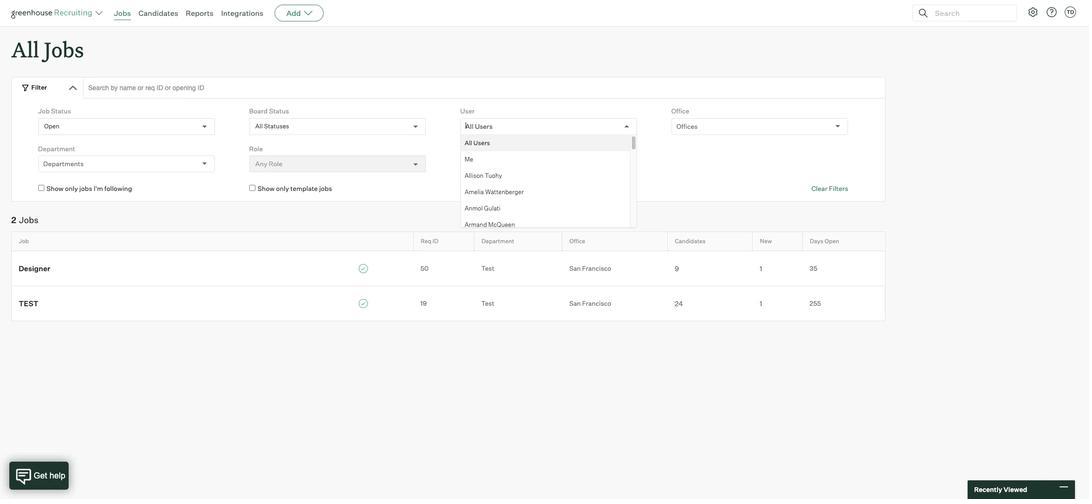 Task type: locate. For each thing, give the bounding box(es) containing it.
35
[[810, 264, 818, 272]]

1 status from the left
[[51, 107, 71, 115]]

1 link
[[753, 264, 803, 274], [753, 299, 803, 309]]

1 horizontal spatial jobs
[[319, 185, 332, 193]]

1 test from the top
[[482, 264, 495, 272]]

all
[[11, 36, 39, 63], [466, 122, 474, 130], [255, 122, 263, 130], [465, 139, 472, 146]]

candidates right jobs "link"
[[139, 8, 178, 18]]

0 horizontal spatial job
[[19, 238, 29, 245]]

2 jobs
[[11, 215, 38, 225]]

clear
[[812, 185, 828, 193]]

0 horizontal spatial show
[[47, 185, 64, 193]]

1 for 24
[[760, 299, 763, 308]]

all users
[[466, 122, 493, 130], [465, 139, 490, 146]]

status
[[51, 107, 71, 115], [269, 107, 289, 115]]

allison tuohy
[[465, 172, 502, 179]]

1 vertical spatial san francisco
[[570, 299, 612, 307]]

job
[[38, 107, 50, 115], [19, 238, 29, 245]]

1 horizontal spatial show
[[258, 185, 275, 193]]

department down mcqueen at the left top
[[482, 238, 515, 245]]

0 horizontal spatial jobs
[[19, 215, 38, 225]]

candidates up 9
[[675, 238, 706, 245]]

0 vertical spatial san francisco
[[570, 264, 612, 272]]

1 horizontal spatial jobs
[[44, 36, 84, 63]]

1 san francisco from the top
[[570, 264, 612, 272]]

show for show only template jobs
[[258, 185, 275, 193]]

i'm
[[94, 185, 103, 193]]

jobs down greenhouse recruiting image
[[44, 36, 84, 63]]

1 show from the left
[[47, 185, 64, 193]]

francisco
[[583, 264, 612, 272], [583, 299, 612, 307]]

1 horizontal spatial open
[[825, 238, 840, 245]]

1 1 from the top
[[760, 264, 763, 273]]

status for job status
[[51, 107, 71, 115]]

1 vertical spatial test
[[482, 299, 495, 307]]

statuses
[[264, 122, 289, 130]]

users
[[475, 122, 493, 130], [474, 139, 490, 146]]

role
[[249, 145, 263, 153]]

Search by name or req ID or opening ID text field
[[83, 77, 886, 99]]

open down job status
[[44, 122, 60, 130]]

1 horizontal spatial status
[[269, 107, 289, 115]]

0 vertical spatial 1
[[760, 264, 763, 273]]

open
[[44, 122, 60, 130], [825, 238, 840, 245]]

francisco for 9
[[583, 264, 612, 272]]

all up 'me'
[[465, 139, 472, 146]]

1
[[760, 264, 763, 273], [760, 299, 763, 308]]

designer
[[19, 265, 50, 274]]

show only template jobs
[[258, 185, 332, 193]]

all statuses
[[255, 122, 289, 130]]

show for show only jobs i'm following
[[47, 185, 64, 193]]

1 only from the left
[[65, 185, 78, 193]]

1 vertical spatial office
[[570, 238, 586, 245]]

job status
[[38, 107, 71, 115]]

0 horizontal spatial only
[[65, 185, 78, 193]]

2 test from the top
[[482, 299, 495, 307]]

field
[[486, 145, 501, 153]]

template
[[291, 185, 318, 193]]

open right days
[[825, 238, 840, 245]]

office
[[672, 107, 690, 115], [570, 238, 586, 245]]

show
[[47, 185, 64, 193], [258, 185, 275, 193]]

candidates link
[[139, 8, 178, 18]]

new
[[761, 238, 773, 245]]

1 vertical spatial francisco
[[583, 299, 612, 307]]

0 vertical spatial open
[[44, 122, 60, 130]]

24
[[675, 299, 684, 308]]

0 vertical spatial test
[[482, 264, 495, 272]]

1 1 link from the top
[[753, 264, 803, 274]]

jobs
[[114, 8, 131, 18], [44, 36, 84, 63], [19, 215, 38, 225]]

1 san from the top
[[570, 264, 581, 272]]

1 for 9
[[760, 264, 763, 273]]

req
[[421, 238, 432, 245]]

jobs left candidates "link"
[[114, 8, 131, 18]]

2 1 from the top
[[760, 299, 763, 308]]

custom
[[461, 145, 485, 153]]

all up filter
[[11, 36, 39, 63]]

candidates
[[139, 8, 178, 18], [675, 238, 706, 245]]

1 horizontal spatial only
[[276, 185, 289, 193]]

amelia wattenberger
[[465, 188, 524, 196]]

2 status from the left
[[269, 107, 289, 115]]

only down departments
[[65, 185, 78, 193]]

recently viewed
[[975, 486, 1028, 494]]

1 vertical spatial all users
[[465, 139, 490, 146]]

0 horizontal spatial open
[[44, 122, 60, 130]]

filter
[[31, 84, 47, 91]]

2
[[11, 215, 16, 225]]

Show only template jobs checkbox
[[249, 185, 255, 191]]

only left template
[[276, 185, 289, 193]]

days open
[[810, 238, 840, 245]]

2 francisco from the top
[[583, 299, 612, 307]]

0 vertical spatial users
[[475, 122, 493, 130]]

reports link
[[186, 8, 214, 18]]

integrations
[[221, 8, 264, 18]]

jobs right template
[[319, 185, 332, 193]]

users down all users option
[[474, 139, 490, 146]]

san
[[570, 264, 581, 272], [570, 299, 581, 307]]

department
[[38, 145, 75, 153], [482, 238, 515, 245]]

1 link down new
[[753, 264, 803, 274]]

1 vertical spatial san
[[570, 299, 581, 307]]

san for 9
[[570, 264, 581, 272]]

2 vertical spatial jobs
[[19, 215, 38, 225]]

0 vertical spatial department
[[38, 145, 75, 153]]

0 horizontal spatial status
[[51, 107, 71, 115]]

id
[[433, 238, 439, 245]]

test for 9
[[482, 264, 495, 272]]

2 san francisco from the top
[[570, 299, 612, 307]]

jobs
[[79, 185, 92, 193], [319, 185, 332, 193]]

all down user
[[466, 122, 474, 130]]

1 vertical spatial 1 link
[[753, 299, 803, 309]]

all users down all users option
[[465, 139, 490, 146]]

2 1 link from the top
[[753, 299, 803, 309]]

show right show only template jobs checkbox
[[258, 185, 275, 193]]

2 only from the left
[[276, 185, 289, 193]]

job down the 2 jobs
[[19, 238, 29, 245]]

0 vertical spatial all users
[[466, 122, 493, 130]]

0 horizontal spatial office
[[570, 238, 586, 245]]

jobs for all jobs
[[44, 36, 84, 63]]

Search text field
[[933, 6, 1009, 20]]

1 vertical spatial users
[[474, 139, 490, 146]]

2 horizontal spatial jobs
[[114, 8, 131, 18]]

td button
[[1064, 5, 1079, 20]]

1 link left 255
[[753, 299, 803, 309]]

status for board status
[[269, 107, 289, 115]]

mcqueen
[[488, 221, 515, 228]]

1 vertical spatial department
[[482, 238, 515, 245]]

jobs left the i'm
[[79, 185, 92, 193]]

1 vertical spatial jobs
[[44, 36, 84, 63]]

None field
[[466, 119, 468, 134]]

test for 24
[[482, 299, 495, 307]]

jobs right 2
[[19, 215, 38, 225]]

255
[[810, 299, 822, 307]]

0 vertical spatial francisco
[[583, 264, 612, 272]]

row group
[[461, 135, 630, 500]]

0 horizontal spatial department
[[38, 145, 75, 153]]

1 horizontal spatial job
[[38, 107, 50, 115]]

1 francisco from the top
[[583, 264, 612, 272]]

allison
[[465, 172, 484, 179]]

add button
[[275, 5, 324, 21]]

users up the custom field
[[475, 122, 493, 130]]

department up departments
[[38, 145, 75, 153]]

2 show from the left
[[258, 185, 275, 193]]

job down filter
[[38, 107, 50, 115]]

1 vertical spatial 1
[[760, 299, 763, 308]]

0 vertical spatial job
[[38, 107, 50, 115]]

0 vertical spatial candidates
[[139, 8, 178, 18]]

anmol
[[465, 204, 483, 212]]

all users down user
[[466, 122, 493, 130]]

1 horizontal spatial office
[[672, 107, 690, 115]]

test
[[482, 264, 495, 272], [482, 299, 495, 307]]

san francisco
[[570, 264, 612, 272], [570, 299, 612, 307]]

armand
[[465, 221, 487, 228]]

1 vertical spatial job
[[19, 238, 29, 245]]

clear filters
[[812, 185, 849, 193]]

2 san from the top
[[570, 299, 581, 307]]

armand mcqueen
[[465, 221, 515, 228]]

wattenberger
[[485, 188, 524, 196]]

custom field
[[461, 145, 501, 153]]

jobs for 2 jobs
[[19, 215, 38, 225]]

0 vertical spatial san
[[570, 264, 581, 272]]

0 vertical spatial 1 link
[[753, 264, 803, 274]]

show right show only jobs i'm following checkbox
[[47, 185, 64, 193]]

1 horizontal spatial candidates
[[675, 238, 706, 245]]

only
[[65, 185, 78, 193], [276, 185, 289, 193]]

0 horizontal spatial jobs
[[79, 185, 92, 193]]

days
[[810, 238, 824, 245]]

job for job
[[19, 238, 29, 245]]

anmol gulati
[[465, 204, 501, 212]]



Task type: describe. For each thing, give the bounding box(es) containing it.
filters
[[830, 185, 849, 193]]

tuohy
[[485, 172, 502, 179]]

50
[[421, 265, 429, 273]]

integrations link
[[221, 8, 264, 18]]

amelia
[[465, 188, 484, 196]]

viewed
[[1004, 486, 1028, 494]]

all jobs
[[11, 36, 84, 63]]

test link
[[12, 298, 414, 309]]

1 link for 9
[[753, 264, 803, 274]]

2 jobs from the left
[[319, 185, 332, 193]]

0 vertical spatial office
[[672, 107, 690, 115]]

recently
[[975, 486, 1003, 494]]

all down board at the left
[[255, 122, 263, 130]]

board status
[[249, 107, 289, 115]]

user
[[461, 107, 475, 115]]

add
[[287, 8, 301, 18]]

jobs link
[[114, 8, 131, 18]]

clear filters link
[[812, 184, 849, 193]]

departments
[[43, 160, 84, 168]]

all users option
[[466, 122, 493, 130]]

1 jobs from the left
[[79, 185, 92, 193]]

24 link
[[668, 299, 753, 309]]

0 vertical spatial jobs
[[114, 8, 131, 18]]

td
[[1067, 9, 1075, 15]]

san francisco for 9
[[570, 264, 612, 272]]

francisco for 24
[[583, 299, 612, 307]]

greenhouse recruiting image
[[11, 7, 95, 19]]

19
[[421, 300, 427, 308]]

gulati
[[484, 204, 501, 212]]

designer link
[[12, 263, 414, 274]]

san francisco for 24
[[570, 299, 612, 307]]

req id
[[421, 238, 439, 245]]

board
[[249, 107, 268, 115]]

san for 24
[[570, 299, 581, 307]]

me
[[465, 155, 473, 163]]

reports
[[186, 8, 214, 18]]

offices
[[677, 122, 698, 130]]

1 horizontal spatial department
[[482, 238, 515, 245]]

only for jobs
[[65, 185, 78, 193]]

show only jobs i'm following
[[47, 185, 132, 193]]

configure image
[[1028, 7, 1039, 18]]

test
[[19, 300, 38, 309]]

0 horizontal spatial candidates
[[139, 8, 178, 18]]

1 vertical spatial open
[[825, 238, 840, 245]]

only for template
[[276, 185, 289, 193]]

td button
[[1066, 7, 1077, 18]]

1 vertical spatial candidates
[[675, 238, 706, 245]]

job for job status
[[38, 107, 50, 115]]

following
[[104, 185, 132, 193]]

9 link
[[668, 264, 753, 274]]

Show only jobs I'm following checkbox
[[38, 185, 44, 191]]

9
[[675, 264, 679, 273]]

row group containing all users
[[461, 135, 630, 500]]

1 link for 24
[[753, 299, 803, 309]]



Task type: vqa. For each thing, say whether or not it's contained in the screenshot.
Greenhouse Recruiting IMAGE
yes



